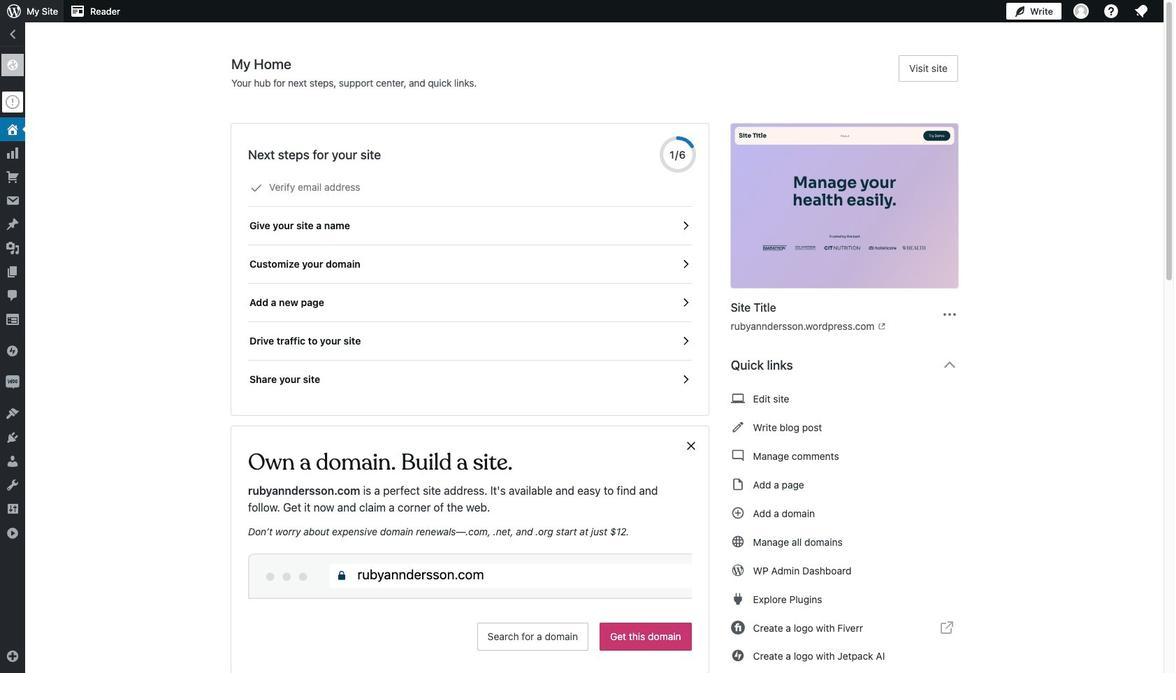 Task type: locate. For each thing, give the bounding box(es) containing it.
0 vertical spatial task enabled image
[[679, 219, 692, 232]]

more options for site site title image
[[942, 306, 958, 323]]

task enabled image
[[679, 219, 692, 232], [679, 296, 692, 309]]

1 vertical spatial task enabled image
[[679, 296, 692, 309]]

1 vertical spatial task enabled image
[[679, 335, 692, 347]]

help image
[[1103, 3, 1120, 20]]

2 task enabled image from the top
[[679, 296, 692, 309]]

2 img image from the top
[[6, 375, 20, 389]]

img image
[[6, 344, 20, 358], [6, 375, 20, 389]]

0 vertical spatial img image
[[6, 344, 20, 358]]

main content
[[231, 55, 970, 673]]

mode_comment image
[[731, 447, 745, 464]]

1 task enabled image from the top
[[679, 258, 692, 271]]

task enabled image
[[679, 258, 692, 271], [679, 335, 692, 347], [679, 373, 692, 386]]

my profile image
[[1074, 3, 1089, 19]]

launchpad checklist element
[[248, 168, 692, 398]]

2 vertical spatial task enabled image
[[679, 373, 692, 386]]

1 vertical spatial img image
[[6, 375, 20, 389]]

0 vertical spatial task enabled image
[[679, 258, 692, 271]]

progress bar
[[660, 136, 696, 173]]

edit image
[[731, 419, 745, 435]]



Task type: describe. For each thing, give the bounding box(es) containing it.
1 task enabled image from the top
[[679, 219, 692, 232]]

2 task enabled image from the top
[[679, 335, 692, 347]]

1 img image from the top
[[6, 344, 20, 358]]

laptop image
[[731, 390, 745, 407]]

insert_drive_file image
[[731, 476, 745, 493]]

manage your notifications image
[[1133, 3, 1150, 20]]

3 task enabled image from the top
[[679, 373, 692, 386]]

dismiss domain name promotion image
[[685, 438, 697, 454]]



Task type: vqa. For each thing, say whether or not it's contained in the screenshot.
Highest hourly views 0 image
no



